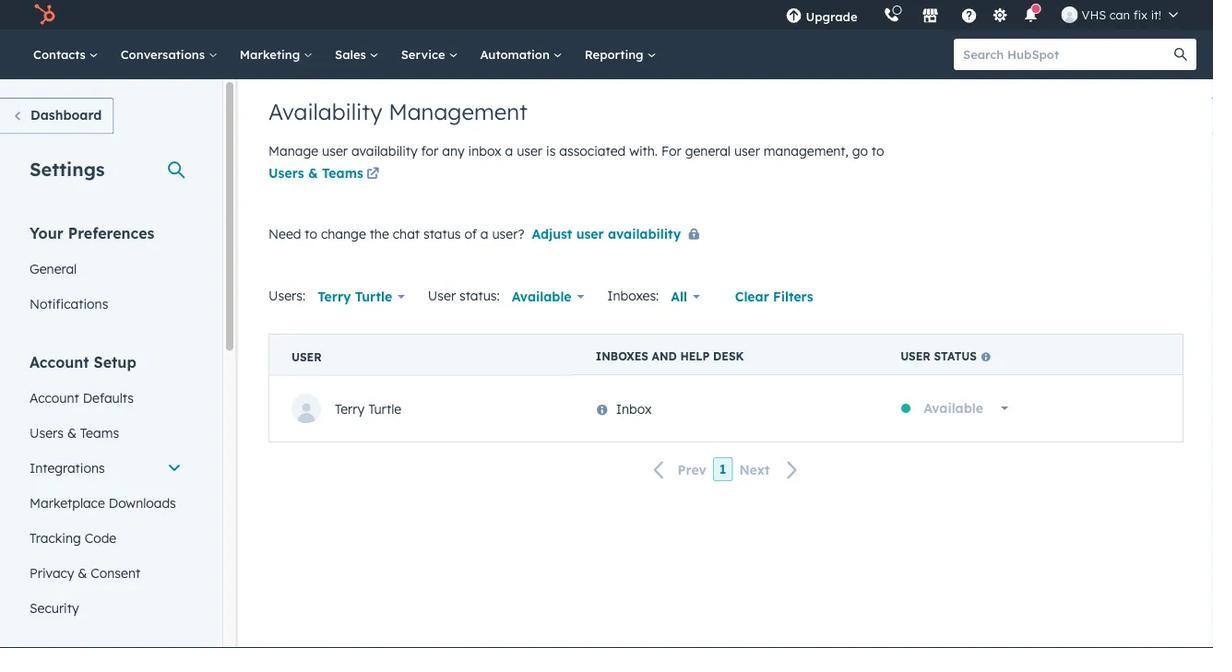 Task type: describe. For each thing, give the bounding box(es) containing it.
for
[[421, 143, 439, 159]]

inboxes:
[[608, 288, 659, 304]]

any
[[442, 143, 465, 159]]

can
[[1110, 7, 1131, 22]]

change
[[321, 226, 366, 242]]

privacy & consent
[[30, 565, 140, 582]]

1 horizontal spatial a
[[505, 143, 513, 159]]

tracking code link
[[18, 521, 193, 556]]

vhs can fix it!
[[1082, 7, 1162, 22]]

marketplaces button
[[912, 0, 950, 30]]

clear filters
[[735, 289, 814, 305]]

1
[[720, 462, 727, 478]]

vhs
[[1082, 7, 1107, 22]]

preferences
[[68, 224, 155, 242]]

marketplaces image
[[923, 8, 939, 25]]

help image
[[961, 8, 978, 25]]

calling icon button
[[876, 3, 908, 27]]

notifications button
[[1016, 0, 1047, 30]]

0 vertical spatial available button
[[500, 279, 597, 316]]

search button
[[1166, 39, 1197, 70]]

go
[[853, 143, 869, 159]]

1 vertical spatial terry
[[335, 401, 365, 417]]

terry turtle button
[[306, 279, 417, 316]]

conversations link
[[110, 30, 229, 79]]

clear
[[735, 289, 770, 305]]

notifications link
[[18, 287, 193, 322]]

& for account
[[67, 425, 77, 441]]

calling icon image
[[884, 7, 900, 24]]

availability for manage
[[352, 143, 418, 159]]

tracking code
[[30, 530, 117, 546]]

all
[[671, 289, 688, 305]]

filters
[[774, 289, 814, 305]]

general
[[685, 143, 731, 159]]

user left is
[[517, 143, 543, 159]]

account setup
[[30, 353, 136, 372]]

Search HubSpot search field
[[954, 39, 1181, 70]]

desk
[[714, 350, 744, 364]]

user for user
[[292, 350, 322, 364]]

marketplace
[[30, 495, 105, 511]]

turtle inside popup button
[[355, 289, 392, 305]]

users:
[[269, 288, 306, 304]]

contacts
[[33, 47, 89, 62]]

marketplace downloads
[[30, 495, 176, 511]]

integrations
[[30, 460, 105, 476]]

security
[[30, 600, 79, 617]]

general
[[30, 261, 77, 277]]

next
[[740, 462, 770, 478]]

defaults
[[83, 390, 134, 406]]

privacy
[[30, 565, 74, 582]]

and
[[652, 350, 677, 364]]

users & teams for account
[[30, 425, 119, 441]]

your preferences element
[[18, 223, 193, 322]]

users & teams link for availability
[[269, 164, 383, 186]]

contacts link
[[22, 30, 110, 79]]

dashboard
[[30, 107, 102, 123]]

1 horizontal spatial available button
[[912, 390, 1021, 427]]

upgrade image
[[786, 8, 803, 25]]

user?
[[492, 226, 525, 242]]

prev
[[678, 462, 707, 478]]

is
[[546, 143, 556, 159]]

management,
[[764, 143, 849, 159]]

help
[[681, 350, 710, 364]]

availability
[[269, 98, 383, 126]]

1 button
[[713, 458, 733, 482]]

service link
[[390, 30, 469, 79]]

user for user status
[[901, 350, 931, 364]]

tracking
[[30, 530, 81, 546]]

1 vertical spatial to
[[305, 226, 318, 242]]

adjust user availability
[[532, 226, 681, 242]]

user down availability
[[322, 143, 348, 159]]

0 vertical spatial to
[[872, 143, 885, 159]]

availability management
[[269, 98, 528, 126]]

your preferences
[[30, 224, 155, 242]]

user status
[[901, 350, 977, 364]]

prev button
[[643, 458, 713, 482]]

the
[[370, 226, 389, 242]]

security link
[[18, 591, 193, 626]]

clear filters button
[[723, 279, 826, 316]]

sales
[[335, 47, 370, 62]]

status
[[934, 350, 977, 364]]

adjust user availability button
[[532, 223, 707, 246]]



Task type: vqa. For each thing, say whether or not it's contained in the screenshot.


Task type: locate. For each thing, give the bounding box(es) containing it.
0 vertical spatial users & teams link
[[269, 164, 383, 186]]

users & teams down manage on the left top
[[269, 165, 364, 181]]

management
[[389, 98, 528, 126]]

2 vertical spatial &
[[78, 565, 87, 582]]

downloads
[[109, 495, 176, 511]]

0 vertical spatial users
[[269, 165, 304, 181]]

teams down account defaults link
[[80, 425, 119, 441]]

1 horizontal spatial user
[[901, 350, 931, 364]]

users & teams link for account
[[18, 416, 193, 451]]

& for availability
[[308, 165, 318, 181]]

users down manage on the left top
[[269, 165, 304, 181]]

user inside adjust user availability button
[[577, 226, 604, 242]]

0 horizontal spatial users
[[30, 425, 64, 441]]

1 vertical spatial teams
[[80, 425, 119, 441]]

notifications
[[30, 296, 108, 312]]

notifications image
[[1023, 8, 1040, 25]]

available right the 'status:'
[[512, 289, 572, 305]]

terry turtle
[[318, 289, 392, 305], [335, 401, 402, 417]]

account defaults
[[30, 390, 134, 406]]

1 vertical spatial available
[[924, 401, 984, 417]]

users
[[269, 165, 304, 181], [30, 425, 64, 441]]

0 vertical spatial terry turtle
[[318, 289, 392, 305]]

sales link
[[324, 30, 390, 79]]

1 horizontal spatial users & teams
[[269, 165, 364, 181]]

1 vertical spatial &
[[67, 425, 77, 441]]

search image
[[1175, 48, 1188, 61]]

reporting
[[585, 47, 647, 62]]

account defaults link
[[18, 381, 193, 416]]

1 vertical spatial users & teams link
[[18, 416, 193, 451]]

status:
[[460, 288, 500, 304]]

& down manage on the left top
[[308, 165, 318, 181]]

user status:
[[428, 288, 500, 304]]

0 vertical spatial users & teams
[[269, 165, 364, 181]]

it!
[[1152, 7, 1162, 22]]

0 vertical spatial availability
[[352, 143, 418, 159]]

users & teams link down defaults
[[18, 416, 193, 451]]

0 horizontal spatial user
[[292, 350, 322, 364]]

1 vertical spatial account
[[30, 390, 79, 406]]

0 horizontal spatial to
[[305, 226, 318, 242]]

terry turtle image
[[1062, 6, 1079, 23]]

1 vertical spatial turtle
[[368, 401, 402, 417]]

1 vertical spatial terry turtle
[[335, 401, 402, 417]]

1 account from the top
[[30, 353, 89, 372]]

menu
[[773, 0, 1192, 30]]

1 horizontal spatial to
[[872, 143, 885, 159]]

setup
[[94, 353, 136, 372]]

terry turtle inside popup button
[[318, 289, 392, 305]]

service
[[401, 47, 449, 62]]

availability for adjust
[[608, 226, 681, 242]]

manage
[[269, 143, 319, 159]]

a right inbox
[[505, 143, 513, 159]]

0 vertical spatial terry
[[318, 289, 351, 305]]

inboxes
[[596, 350, 649, 364]]

user right general
[[735, 143, 760, 159]]

user right adjust
[[577, 226, 604, 242]]

help button
[[954, 0, 985, 30]]

0 horizontal spatial &
[[67, 425, 77, 441]]

available button down adjust
[[500, 279, 597, 316]]

user
[[428, 288, 456, 304]]

&
[[308, 165, 318, 181], [67, 425, 77, 441], [78, 565, 87, 582]]

0 horizontal spatial users & teams
[[30, 425, 119, 441]]

menu containing vhs can fix it!
[[773, 0, 1192, 30]]

terry
[[318, 289, 351, 305], [335, 401, 365, 417]]

teams for availability
[[322, 165, 364, 181]]

pagination navigation
[[269, 458, 1184, 482]]

users & teams link down manage on the left top
[[269, 164, 383, 186]]

hubspot link
[[22, 4, 69, 26]]

0 horizontal spatial a
[[481, 226, 489, 242]]

user
[[901, 350, 931, 364], [292, 350, 322, 364]]

marketing
[[240, 47, 304, 62]]

users inside account setup element
[[30, 425, 64, 441]]

1 vertical spatial availability
[[608, 226, 681, 242]]

privacy & consent link
[[18, 556, 193, 591]]

link opens in a new window image
[[367, 164, 380, 186]]

chat
[[393, 226, 420, 242]]

link opens in a new window image
[[367, 168, 380, 181]]

1 horizontal spatial availability
[[608, 226, 681, 242]]

account for account defaults
[[30, 390, 79, 406]]

to right need
[[305, 226, 318, 242]]

menu item
[[871, 0, 875, 30]]

a
[[505, 143, 513, 159], [481, 226, 489, 242]]

your
[[30, 224, 64, 242]]

teams for account
[[80, 425, 119, 441]]

automation
[[480, 47, 554, 62]]

1 vertical spatial a
[[481, 226, 489, 242]]

users up integrations
[[30, 425, 64, 441]]

1 vertical spatial users
[[30, 425, 64, 441]]

terry inside popup button
[[318, 289, 351, 305]]

status
[[424, 226, 461, 242]]

upgrade
[[806, 9, 858, 24]]

settings
[[30, 157, 105, 180]]

0 vertical spatial teams
[[322, 165, 364, 181]]

need
[[269, 226, 301, 242]]

account up account defaults
[[30, 353, 89, 372]]

availability up inboxes: in the top right of the page
[[608, 226, 681, 242]]

users & teams inside account setup element
[[30, 425, 119, 441]]

adjust
[[532, 226, 573, 242]]

reporting link
[[574, 30, 668, 79]]

& up integrations
[[67, 425, 77, 441]]

conversations
[[121, 47, 208, 62]]

to
[[872, 143, 885, 159], [305, 226, 318, 242]]

consent
[[91, 565, 140, 582]]

next button
[[733, 458, 810, 482]]

turtle
[[355, 289, 392, 305], [368, 401, 402, 417]]

users & teams link
[[269, 164, 383, 186], [18, 416, 193, 451]]

1 horizontal spatial users
[[269, 165, 304, 181]]

availability inside button
[[608, 226, 681, 242]]

account
[[30, 353, 89, 372], [30, 390, 79, 406]]

users & teams for availability
[[269, 165, 364, 181]]

0 vertical spatial a
[[505, 143, 513, 159]]

integrations button
[[18, 451, 193, 486]]

0 horizontal spatial available button
[[500, 279, 597, 316]]

account setup element
[[18, 352, 193, 626]]

associated
[[560, 143, 626, 159]]

0 horizontal spatial available
[[512, 289, 572, 305]]

account down account setup on the left of page
[[30, 390, 79, 406]]

of
[[465, 226, 477, 242]]

1 vertical spatial available button
[[912, 390, 1021, 427]]

teams inside account setup element
[[80, 425, 119, 441]]

user left status at the bottom right
[[901, 350, 931, 364]]

availability
[[352, 143, 418, 159], [608, 226, 681, 242]]

user down users:
[[292, 350, 322, 364]]

& right privacy
[[78, 565, 87, 582]]

account for account setup
[[30, 353, 89, 372]]

need to change the chat status of a user?
[[269, 226, 525, 242]]

available button down status at the bottom right
[[912, 390, 1021, 427]]

fix
[[1134, 7, 1148, 22]]

1 user from the left
[[901, 350, 931, 364]]

marketing link
[[229, 30, 324, 79]]

settings link
[[989, 5, 1012, 24]]

users & teams up integrations
[[30, 425, 119, 441]]

2 account from the top
[[30, 390, 79, 406]]

settings image
[[992, 8, 1009, 24]]

1 horizontal spatial available
[[924, 401, 984, 417]]

0 horizontal spatial teams
[[80, 425, 119, 441]]

inbox
[[468, 143, 502, 159]]

marketplace downloads link
[[18, 486, 193, 521]]

all button
[[659, 279, 712, 316]]

available down status at the bottom right
[[924, 401, 984, 417]]

0 vertical spatial turtle
[[355, 289, 392, 305]]

0 vertical spatial &
[[308, 165, 318, 181]]

vhs can fix it! button
[[1051, 0, 1190, 30]]

hubspot image
[[33, 4, 55, 26]]

to right go at the top right of the page
[[872, 143, 885, 159]]

manage user availability for any inbox a user is associated with. for general user management, go to
[[269, 143, 885, 159]]

0 horizontal spatial users & teams link
[[18, 416, 193, 451]]

users for availability management
[[269, 165, 304, 181]]

automation link
[[469, 30, 574, 79]]

1 vertical spatial users & teams
[[30, 425, 119, 441]]

for
[[662, 143, 682, 159]]

availability up link opens in a new window icon
[[352, 143, 418, 159]]

1 horizontal spatial users & teams link
[[269, 164, 383, 186]]

1 horizontal spatial teams
[[322, 165, 364, 181]]

inboxes and help desk
[[596, 350, 744, 364]]

a right 'of'
[[481, 226, 489, 242]]

users for account setup
[[30, 425, 64, 441]]

teams left link opens in a new window image
[[322, 165, 364, 181]]

1 horizontal spatial &
[[78, 565, 87, 582]]

2 user from the left
[[292, 350, 322, 364]]

0 vertical spatial account
[[30, 353, 89, 372]]

with.
[[630, 143, 658, 159]]

general link
[[18, 252, 193, 287]]

2 horizontal spatial &
[[308, 165, 318, 181]]

0 horizontal spatial availability
[[352, 143, 418, 159]]

dashboard link
[[0, 98, 114, 134]]

0 vertical spatial available
[[512, 289, 572, 305]]

code
[[85, 530, 117, 546]]



